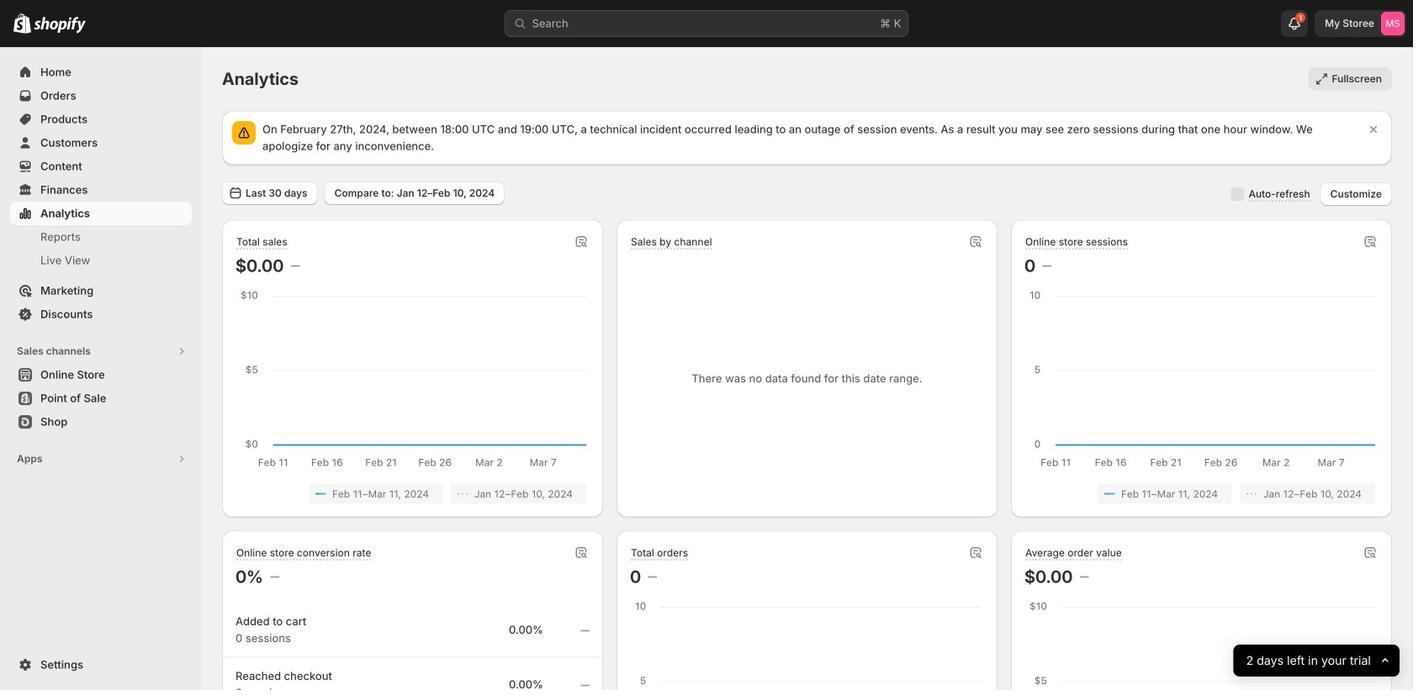 Task type: describe. For each thing, give the bounding box(es) containing it.
0 horizontal spatial shopify image
[[13, 13, 31, 33]]

1 list from the left
[[239, 484, 586, 504]]



Task type: vqa. For each thing, say whether or not it's contained in the screenshot.
2nd list from left
yes



Task type: locate. For each thing, give the bounding box(es) containing it.
2 list from the left
[[1028, 484, 1376, 504]]

0 horizontal spatial list
[[239, 484, 586, 504]]

list
[[239, 484, 586, 504], [1028, 484, 1376, 504]]

1 horizontal spatial shopify image
[[34, 17, 86, 33]]

my storee image
[[1382, 12, 1405, 35]]

shopify image
[[13, 13, 31, 33], [34, 17, 86, 33]]

1 horizontal spatial list
[[1028, 484, 1376, 504]]



